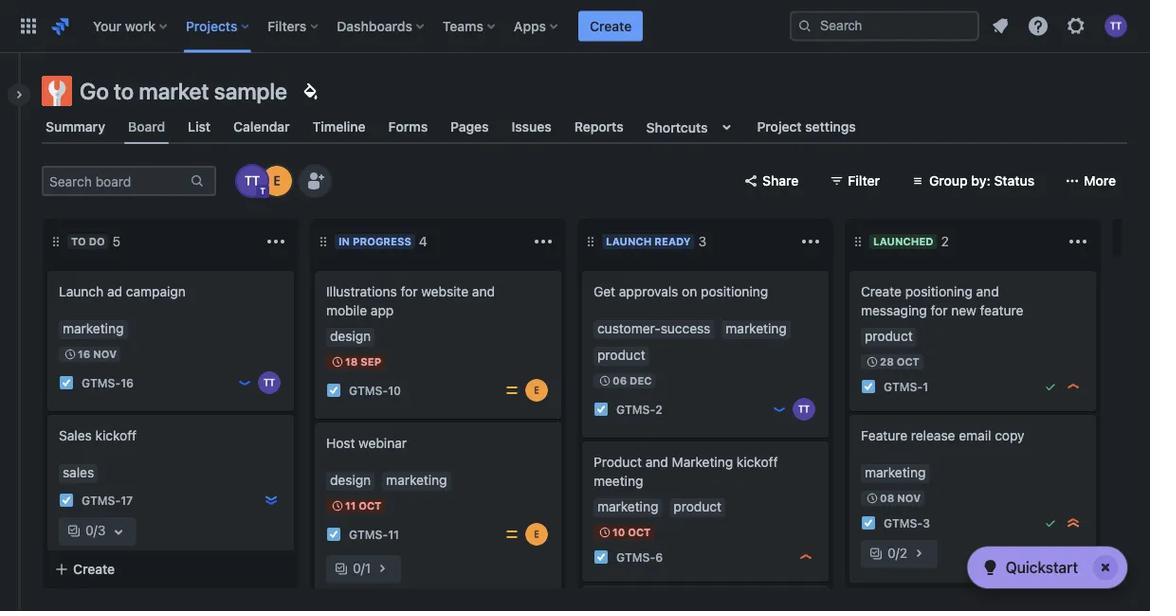 Task type: describe. For each thing, give the bounding box(es) containing it.
list
[[188, 119, 211, 135]]

eloisefrancis23 image
[[262, 166, 292, 196]]

0 for 0 / 1
[[353, 561, 361, 576]]

website
[[421, 284, 469, 300]]

filter
[[848, 173, 880, 189]]

and inside create positioning and messaging for new feature
[[976, 284, 999, 300]]

do
[[89, 236, 105, 248]]

notifications image
[[989, 15, 1012, 37]]

dec
[[630, 375, 652, 387]]

10 october 2023 image
[[597, 525, 613, 540]]

1 vertical spatial 1
[[365, 561, 371, 576]]

low image
[[772, 402, 787, 417]]

0 vertical spatial kickoff
[[95, 428, 137, 444]]

task image for host webinar
[[326, 383, 341, 398]]

more button
[[1054, 166, 1127, 196]]

illustrations for website and mobile app
[[326, 284, 495, 319]]

host
[[326, 436, 355, 451]]

in
[[338, 236, 350, 248]]

Search board text field
[[44, 168, 188, 194]]

0 vertical spatial 16
[[78, 348, 90, 361]]

filters button
[[262, 11, 326, 41]]

0 / 1
[[353, 561, 371, 576]]

group by: status
[[929, 173, 1035, 189]]

gtms-17 link
[[82, 493, 133, 509]]

projects button
[[180, 11, 256, 41]]

work
[[125, 18, 155, 34]]

task image for sales kickoff
[[59, 375, 74, 391]]

gtms- for email
[[884, 517, 923, 530]]

host webinar
[[326, 436, 407, 451]]

calendar link
[[230, 110, 294, 144]]

for inside illustrations for website and mobile app
[[401, 284, 418, 300]]

for inside create positioning and messaging for new feature
[[931, 303, 948, 319]]

column actions menu image for create
[[1067, 230, 1089, 253]]

task image for product and marketing kickoff meeting
[[594, 550, 609, 565]]

gtms-10 link
[[349, 383, 401, 399]]

0 / 2
[[887, 546, 907, 561]]

campaign
[[126, 284, 186, 300]]

create column image
[[1120, 227, 1143, 249]]

copy
[[995, 428, 1025, 444]]

and inside illustrations for website and mobile app
[[472, 284, 495, 300]]

app
[[371, 303, 394, 319]]

pages link
[[447, 110, 493, 144]]

jira image
[[49, 15, 72, 37]]

create faqs
[[59, 575, 135, 591]]

your work
[[93, 18, 155, 34]]

28 oct
[[880, 356, 920, 368]]

eloisefrancis23 image for host webinar
[[525, 523, 548, 546]]

gtms- up 0 / 3
[[82, 494, 121, 507]]

to do 5
[[71, 234, 121, 249]]

0 / 3
[[85, 523, 106, 539]]

launched
[[873, 236, 934, 248]]

1 column actions menu image from the left
[[265, 230, 287, 253]]

settings
[[805, 119, 856, 135]]

gtms-10
[[349, 384, 401, 397]]

apps
[[514, 18, 546, 34]]

teams
[[443, 18, 483, 34]]

board
[[128, 119, 165, 134]]

task image left gtms-3 link
[[861, 516, 876, 531]]

sample
[[214, 78, 287, 104]]

launch ready 3
[[606, 234, 707, 249]]

gtms-16
[[82, 376, 134, 390]]

project settings link
[[753, 110, 860, 144]]

create button inside primary element
[[578, 11, 643, 41]]

gtms- for website
[[349, 384, 388, 397]]

approvals
[[619, 284, 678, 300]]

to
[[114, 78, 134, 104]]

1 positioning from the left
[[701, 284, 768, 300]]

mobile
[[326, 303, 367, 319]]

release
[[911, 428, 955, 444]]

meeting
[[594, 474, 643, 489]]

tab list containing board
[[30, 110, 1139, 144]]

28
[[880, 356, 894, 368]]

go to market sample
[[80, 78, 287, 104]]

product
[[594, 455, 642, 470]]

gtms-2
[[616, 403, 663, 416]]

dashboards button
[[331, 11, 431, 41]]

gtms-3 link
[[884, 515, 930, 532]]

11 october 2023 image
[[330, 499, 345, 514]]

3 for launch ready 3
[[699, 234, 707, 249]]

email
[[959, 428, 991, 444]]

primary element
[[11, 0, 790, 53]]

lowest image
[[264, 493, 279, 508]]

set background color image
[[299, 80, 321, 102]]

by:
[[971, 173, 991, 189]]

on
[[682, 284, 697, 300]]

get approvals on positioning
[[594, 284, 768, 300]]

reports link
[[571, 110, 627, 144]]

go
[[80, 78, 109, 104]]

launch for launch ad campaign
[[59, 284, 104, 300]]

16 nov
[[78, 348, 117, 361]]

status
[[994, 173, 1035, 189]]

shortcuts button
[[643, 110, 742, 144]]

11 october 2023 image
[[330, 499, 345, 514]]

28 october 2023 image
[[865, 355, 880, 370]]

gtms-6 link
[[616, 549, 663, 566]]

06
[[613, 375, 627, 387]]

illustrations
[[326, 284, 397, 300]]

0 for 0 / 2
[[887, 546, 896, 561]]

summary link
[[42, 110, 109, 144]]

shortcuts
[[646, 119, 708, 135]]

messaging
[[861, 303, 927, 319]]

11 oct
[[345, 500, 382, 512]]

your
[[93, 18, 121, 34]]

projects
[[186, 18, 237, 34]]

sales
[[59, 428, 92, 444]]

08
[[880, 493, 894, 505]]

launch ad campaign
[[59, 284, 186, 300]]

high image
[[798, 550, 814, 565]]

sales kickoff
[[59, 428, 137, 444]]

kickoff inside product and marketing kickoff meeting
[[737, 455, 778, 470]]

filter button
[[818, 166, 891, 196]]

apps button
[[508, 11, 565, 41]]

timeline
[[313, 119, 366, 135]]

gtms-1
[[884, 380, 928, 393]]

18
[[345, 356, 358, 368]]

positioning inside create positioning and messaging for new feature
[[905, 284, 973, 300]]

high image
[[1066, 379, 1081, 394]]

0 horizontal spatial terry turtle image
[[237, 166, 267, 196]]

summary
[[46, 119, 105, 135]]

quickstart button
[[968, 547, 1127, 589]]

sidebar navigation image
[[0, 76, 42, 114]]

faqs
[[103, 575, 135, 591]]

2 for gtms-2
[[655, 403, 663, 416]]



Task type: locate. For each thing, give the bounding box(es) containing it.
sep
[[361, 356, 381, 368]]

eloisefrancis23 image for illustrations for website and mobile app
[[525, 379, 548, 402]]

0 horizontal spatial 1
[[365, 561, 371, 576]]

appswitcher icon image
[[17, 15, 40, 37]]

2 horizontal spatial 2
[[941, 234, 949, 249]]

0 horizontal spatial 3
[[97, 523, 106, 539]]

/ for 1
[[361, 561, 365, 576]]

1 horizontal spatial and
[[646, 455, 668, 470]]

oct up gtms-11
[[359, 500, 382, 512]]

1 horizontal spatial create button
[[578, 11, 643, 41]]

gtms- for on
[[616, 403, 655, 416]]

gtms- down 06 dec
[[616, 403, 655, 416]]

get
[[594, 284, 615, 300]]

eloisefrancis23 image left 06
[[525, 379, 548, 402]]

issues link
[[508, 110, 555, 144]]

add people image
[[303, 170, 326, 192]]

dashboards
[[337, 18, 412, 34]]

2 vertical spatial task image
[[594, 550, 609, 565]]

column actions menu image for get
[[799, 230, 822, 253]]

gtms- down sep
[[349, 384, 388, 397]]

0 for 0 / 3
[[85, 523, 94, 539]]

1 down gtms-11 link
[[365, 561, 371, 576]]

0 vertical spatial 2
[[941, 234, 949, 249]]

webinar
[[359, 436, 407, 451]]

task image down 11 october 2023 image
[[326, 527, 341, 542]]

and up feature
[[976, 284, 999, 300]]

feature
[[980, 303, 1023, 319]]

0 horizontal spatial /
[[94, 523, 97, 539]]

low image
[[237, 375, 252, 391]]

0 vertical spatial nov
[[93, 348, 117, 361]]

create positioning and messaging for new feature
[[861, 284, 1023, 319]]

1 vertical spatial 11
[[388, 528, 399, 541]]

1 horizontal spatial launch
[[606, 236, 652, 248]]

18 september 2023 image
[[330, 355, 345, 370], [330, 355, 345, 370]]

gtms-16 link
[[82, 375, 134, 391]]

08 november 2023 image
[[865, 491, 880, 506], [865, 491, 880, 506]]

banner containing your work
[[0, 0, 1150, 53]]

2 vertical spatial oct
[[628, 527, 651, 539]]

gtms- down 11 oct
[[349, 528, 388, 541]]

launch
[[606, 236, 652, 248], [59, 284, 104, 300]]

1 vertical spatial 2
[[655, 403, 663, 416]]

1 horizontal spatial 11
[[388, 528, 399, 541]]

create right apps popup button
[[590, 18, 632, 34]]

0 horizontal spatial and
[[472, 284, 495, 300]]

task image
[[59, 375, 74, 391], [861, 379, 876, 394], [326, 383, 341, 398], [861, 516, 876, 531], [326, 527, 341, 542]]

task image for get approvals on positioning
[[594, 402, 609, 417]]

more
[[1084, 173, 1116, 189]]

medium image for illustrations for website and mobile app
[[504, 383, 520, 398]]

marketing
[[672, 455, 733, 470]]

0 down gtms-3 link
[[887, 546, 896, 561]]

gtms- down 08 nov
[[884, 517, 923, 530]]

gtms-1 link
[[884, 379, 928, 395]]

2 for launched 2
[[941, 234, 949, 249]]

create button down 17
[[43, 553, 299, 587]]

gtms- for campaign
[[82, 376, 121, 390]]

16 up sales kickoff
[[121, 376, 134, 390]]

3
[[699, 234, 707, 249], [923, 517, 930, 530], [97, 523, 106, 539]]

0 horizontal spatial for
[[401, 284, 418, 300]]

calendar
[[233, 119, 290, 135]]

0 vertical spatial terry turtle image
[[237, 166, 267, 196]]

terry turtle image
[[237, 166, 267, 196], [793, 398, 815, 421]]

kickoff right the marketing
[[737, 455, 778, 470]]

4
[[419, 234, 427, 249]]

2 horizontal spatial oct
[[897, 356, 920, 368]]

0 horizontal spatial kickoff
[[95, 428, 137, 444]]

task image left the gtms-17 link
[[59, 493, 74, 508]]

/ down the gtms-17 link
[[94, 523, 97, 539]]

task image left gtms-2 link
[[594, 402, 609, 417]]

2
[[941, 234, 949, 249], [655, 403, 663, 416], [900, 546, 907, 561]]

10 october 2023 image
[[597, 525, 613, 540]]

0 horizontal spatial 2
[[655, 403, 663, 416]]

0 horizontal spatial 0
[[85, 523, 94, 539]]

feature release email copy
[[861, 428, 1025, 444]]

eloisefrancis23 image left 10 october 2023 image
[[525, 523, 548, 546]]

gtms- inside 'link'
[[884, 380, 923, 393]]

create down 0 / 3
[[73, 562, 115, 577]]

0 horizontal spatial 11
[[345, 500, 356, 512]]

done image
[[1043, 379, 1058, 394], [1043, 379, 1058, 394]]

feature
[[861, 428, 907, 444]]

1 horizontal spatial 1
[[923, 380, 928, 393]]

pages
[[451, 119, 489, 135]]

gtms-6
[[616, 551, 663, 564]]

share
[[762, 173, 799, 189]]

1 horizontal spatial 16
[[121, 376, 134, 390]]

oct right 28
[[897, 356, 920, 368]]

gtms-11 link
[[349, 527, 399, 543]]

nov
[[93, 348, 117, 361], [897, 493, 921, 505]]

create inside primary element
[[590, 18, 632, 34]]

gtms- down 16 nov
[[82, 376, 121, 390]]

gtms- down "10 oct"
[[616, 551, 655, 564]]

1 medium image from the top
[[504, 383, 520, 398]]

1 horizontal spatial 2
[[900, 546, 907, 561]]

3 for 0 / 3
[[97, 523, 106, 539]]

1 vertical spatial nov
[[897, 493, 921, 505]]

progress
[[353, 236, 411, 248]]

task image left gtms-10 link
[[326, 383, 341, 398]]

08 nov
[[880, 493, 921, 505]]

list link
[[184, 110, 214, 144]]

1 vertical spatial create button
[[43, 553, 299, 587]]

10 inside gtms-10 link
[[388, 384, 401, 397]]

eloisefrancis23 image
[[525, 379, 548, 402], [525, 523, 548, 546]]

1 up 'release'
[[923, 380, 928, 393]]

forms link
[[385, 110, 432, 144]]

and
[[472, 284, 495, 300], [976, 284, 999, 300], [646, 455, 668, 470]]

0 horizontal spatial nov
[[93, 348, 117, 361]]

2 vertical spatial 2
[[900, 546, 907, 561]]

0 vertical spatial oct
[[897, 356, 920, 368]]

nov for feature
[[897, 493, 921, 505]]

reports
[[574, 119, 624, 135]]

0 vertical spatial 10
[[388, 384, 401, 397]]

2 column actions menu image from the left
[[532, 230, 555, 253]]

task image left gtms-16 link
[[59, 375, 74, 391]]

2 horizontal spatial /
[[896, 546, 900, 561]]

launch left ad
[[59, 284, 104, 300]]

0 horizontal spatial positioning
[[701, 284, 768, 300]]

and right website
[[472, 284, 495, 300]]

gtms- for marketing
[[616, 551, 655, 564]]

launch for launch ready 3
[[606, 236, 652, 248]]

1 vertical spatial 16
[[121, 376, 134, 390]]

0 down the gtms-17 link
[[85, 523, 94, 539]]

settings image
[[1065, 15, 1088, 37]]

1 horizontal spatial 0
[[353, 561, 361, 576]]

1 horizontal spatial oct
[[628, 527, 651, 539]]

1 eloisefrancis23 image from the top
[[525, 379, 548, 402]]

1 vertical spatial medium image
[[504, 527, 520, 542]]

16
[[78, 348, 90, 361], [121, 376, 134, 390]]

teams button
[[437, 11, 502, 41]]

1 horizontal spatial terry turtle image
[[793, 398, 815, 421]]

oct for and
[[628, 527, 651, 539]]

terry turtle image right low icon on the right bottom of page
[[793, 398, 815, 421]]

positioning right on
[[701, 284, 768, 300]]

medium image
[[504, 383, 520, 398], [504, 527, 520, 542]]

0 horizontal spatial launch
[[59, 284, 104, 300]]

2 medium image from the top
[[504, 527, 520, 542]]

oct for webinar
[[359, 500, 382, 512]]

/ down gtms-11 link
[[361, 561, 365, 576]]

group
[[929, 173, 968, 189]]

1 horizontal spatial positioning
[[905, 284, 973, 300]]

create up messaging
[[861, 284, 902, 300]]

2 horizontal spatial and
[[976, 284, 999, 300]]

kickoff right sales
[[95, 428, 137, 444]]

jira image
[[49, 15, 72, 37]]

and right product at the right
[[646, 455, 668, 470]]

0 vertical spatial task image
[[594, 402, 609, 417]]

ad
[[107, 284, 122, 300]]

ready
[[655, 236, 691, 248]]

issues
[[512, 119, 552, 135]]

your profile and settings image
[[1105, 15, 1127, 37]]

0 vertical spatial eloisefrancis23 image
[[525, 379, 548, 402]]

help image
[[1027, 15, 1050, 37]]

share button
[[732, 166, 810, 196]]

16 november 2023 image
[[63, 347, 78, 362], [63, 347, 78, 362]]

project settings
[[757, 119, 856, 135]]

0 horizontal spatial oct
[[359, 500, 382, 512]]

gtms-11
[[349, 528, 399, 541]]

1 horizontal spatial for
[[931, 303, 948, 319]]

/
[[94, 523, 97, 539], [896, 546, 900, 561], [361, 561, 365, 576]]

task image
[[594, 402, 609, 417], [59, 493, 74, 508], [594, 550, 609, 565]]

launch inside launch ready 3
[[606, 236, 652, 248]]

0 vertical spatial launch
[[606, 236, 652, 248]]

highest image
[[1066, 516, 1081, 531]]

task image for feature release email copy
[[861, 379, 876, 394]]

task image down 10 october 2023 icon
[[594, 550, 609, 565]]

positioning up new
[[905, 284, 973, 300]]

create inside create positioning and messaging for new feature
[[861, 284, 902, 300]]

1 vertical spatial task image
[[59, 493, 74, 508]]

2 eloisefrancis23 image from the top
[[525, 523, 548, 546]]

1 horizontal spatial nov
[[897, 493, 921, 505]]

task image down 28 october 2023 icon
[[861, 379, 876, 394]]

kickoff
[[95, 428, 137, 444], [737, 455, 778, 470]]

create left faqs
[[59, 575, 100, 591]]

launch left ready
[[606, 236, 652, 248]]

oct up "gtms-6"
[[628, 527, 651, 539]]

column actions menu image
[[265, 230, 287, 253], [532, 230, 555, 253], [799, 230, 822, 253], [1067, 230, 1089, 253]]

5
[[113, 234, 121, 249]]

dismiss quickstart image
[[1090, 553, 1121, 583]]

tab list
[[30, 110, 1139, 144]]

0 horizontal spatial 10
[[388, 384, 401, 397]]

nov right 08
[[897, 493, 921, 505]]

18 sep
[[345, 356, 381, 368]]

gtms- for and
[[884, 380, 923, 393]]

gtms- down 28 oct
[[884, 380, 923, 393]]

0 down gtms-11 link
[[353, 561, 361, 576]]

28 october 2023 image
[[865, 355, 880, 370]]

0 vertical spatial create button
[[578, 11, 643, 41]]

terry turtle image
[[258, 372, 281, 394]]

10 oct
[[613, 527, 651, 539]]

create
[[590, 18, 632, 34], [861, 284, 902, 300], [73, 562, 115, 577], [59, 575, 100, 591]]

0 horizontal spatial 16
[[78, 348, 90, 361]]

1 horizontal spatial /
[[361, 561, 365, 576]]

2 positioning from the left
[[905, 284, 973, 300]]

06 dec
[[613, 375, 652, 387]]

terry turtle image down calendar link
[[237, 166, 267, 196]]

market
[[139, 78, 209, 104]]

2 horizontal spatial 3
[[923, 517, 930, 530]]

/ down gtms-3 link
[[896, 546, 900, 561]]

0 vertical spatial 1
[[923, 380, 928, 393]]

column actions menu image for illustrations
[[532, 230, 555, 253]]

1 vertical spatial 10
[[613, 527, 625, 539]]

1 vertical spatial launch
[[59, 284, 104, 300]]

1 horizontal spatial 3
[[699, 234, 707, 249]]

positioning
[[701, 284, 768, 300], [905, 284, 973, 300]]

to
[[71, 236, 86, 248]]

1 inside 'link'
[[923, 380, 928, 393]]

3 column actions menu image from the left
[[799, 230, 822, 253]]

0 vertical spatial for
[[401, 284, 418, 300]]

nov up gtms-16
[[93, 348, 117, 361]]

quickstart
[[1006, 559, 1078, 577]]

17
[[121, 494, 133, 507]]

1 vertical spatial oct
[[359, 500, 382, 512]]

and inside product and marketing kickoff meeting
[[646, 455, 668, 470]]

Search field
[[790, 11, 979, 41]]

0 vertical spatial 11
[[345, 500, 356, 512]]

search image
[[797, 18, 813, 34]]

1
[[923, 380, 928, 393], [365, 561, 371, 576]]

create button
[[578, 11, 643, 41], [43, 553, 299, 587]]

0 horizontal spatial create button
[[43, 553, 299, 587]]

new
[[951, 303, 976, 319]]

nov for launch
[[93, 348, 117, 361]]

check image
[[979, 557, 1002, 579]]

/ for 3
[[94, 523, 97, 539]]

gtms-2 link
[[616, 401, 663, 418]]

2 horizontal spatial 0
[[887, 546, 896, 561]]

in progress 4
[[338, 234, 427, 249]]

for left new
[[931, 303, 948, 319]]

06 december 2023 image
[[597, 374, 613, 389], [597, 374, 613, 389]]

oct for positioning
[[897, 356, 920, 368]]

1 horizontal spatial kickoff
[[737, 455, 778, 470]]

16 up gtms-16
[[78, 348, 90, 361]]

/ for 2
[[896, 546, 900, 561]]

oct
[[897, 356, 920, 368], [359, 500, 382, 512], [628, 527, 651, 539]]

create button right apps popup button
[[578, 11, 643, 41]]

for left website
[[401, 284, 418, 300]]

banner
[[0, 0, 1150, 53]]

done image
[[1043, 516, 1058, 531], [1043, 516, 1058, 531]]

1 vertical spatial kickoff
[[737, 455, 778, 470]]

1 vertical spatial for
[[931, 303, 948, 319]]

0 vertical spatial medium image
[[504, 383, 520, 398]]

your work button
[[87, 11, 174, 41]]

11
[[345, 500, 356, 512], [388, 528, 399, 541]]

medium image for host webinar
[[504, 527, 520, 542]]

1 vertical spatial eloisefrancis23 image
[[525, 523, 548, 546]]

4 column actions menu image from the left
[[1067, 230, 1089, 253]]

1 vertical spatial terry turtle image
[[793, 398, 815, 421]]

1 horizontal spatial 10
[[613, 527, 625, 539]]



Task type: vqa. For each thing, say whether or not it's contained in the screenshot.
0 / 2
yes



